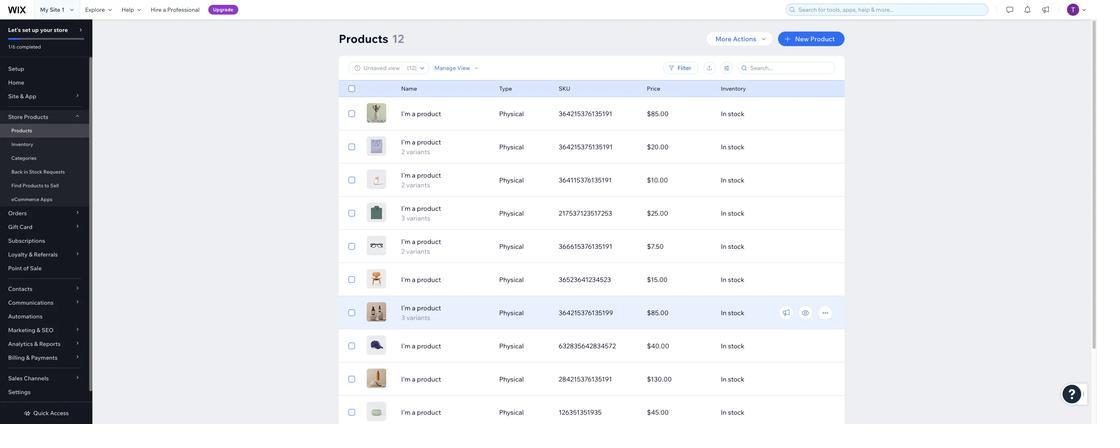 Task type: locate. For each thing, give the bounding box(es) containing it.
in stock link for 366615376135191
[[716, 237, 804, 257]]

help
[[122, 6, 134, 13]]

loyalty
[[8, 251, 28, 259]]

name
[[401, 85, 417, 92]]

1 vertical spatial 2
[[401, 181, 405, 189]]

1 in stock from the top
[[721, 110, 744, 118]]

& right billing
[[26, 355, 30, 362]]

1 $85.00 from the top
[[647, 110, 669, 118]]

364215376135191
[[559, 110, 612, 118]]

store products button
[[0, 110, 89, 124]]

4 i'm a product link from the top
[[396, 375, 494, 385]]

366615376135191
[[559, 243, 612, 251]]

back
[[11, 169, 23, 175]]

$85.00 down price
[[647, 110, 669, 118]]

1 vertical spatial 12
[[409, 64, 415, 72]]

in stock link for 364215375135191
[[716, 137, 804, 157]]

access
[[50, 410, 69, 417]]

None checkbox
[[349, 109, 355, 119], [349, 142, 355, 152], [349, 209, 355, 218], [349, 242, 355, 252], [349, 275, 355, 285], [349, 308, 355, 318], [349, 375, 355, 385], [349, 408, 355, 418], [349, 109, 355, 119], [349, 142, 355, 152], [349, 209, 355, 218], [349, 242, 355, 252], [349, 275, 355, 285], [349, 308, 355, 318], [349, 375, 355, 385], [349, 408, 355, 418]]

9 stock from the top
[[728, 376, 744, 384]]

8 physical link from the top
[[494, 337, 554, 356]]

4 variants from the top
[[406, 248, 430, 256]]

$85.00 link for 364215376135191
[[642, 104, 716, 124]]

0 vertical spatial 3
[[401, 214, 405, 222]]

5 in stock link from the top
[[716, 237, 804, 257]]

7 in stock from the top
[[721, 309, 744, 317]]

2 i'm a product 3 variants from the top
[[401, 304, 441, 322]]

& for analytics
[[34, 341, 38, 348]]

i'm a product 3 variants for 217537123517253
[[401, 205, 441, 222]]

physical link for 364215376135199
[[494, 304, 554, 323]]

$10.00 link
[[642, 171, 716, 190]]

6 product from the top
[[417, 276, 441, 284]]

requests
[[43, 169, 65, 175]]

in stock for 364215375135191
[[721, 143, 744, 151]]

364215375135191
[[559, 143, 613, 151]]

10 in from the top
[[721, 409, 727, 417]]

$20.00 link
[[642, 137, 716, 157]]

sales
[[8, 375, 23, 383]]

5 variants from the top
[[406, 314, 430, 322]]

stock for 364215376135191
[[728, 110, 744, 118]]

orders
[[8, 210, 27, 217]]

communications
[[8, 299, 54, 307]]

communications button
[[0, 296, 89, 310]]

site down 'home'
[[8, 93, 19, 100]]

1 vertical spatial i'm a product 2 variants
[[401, 171, 441, 189]]

$130.00 link
[[642, 370, 716, 389]]

subscriptions link
[[0, 234, 89, 248]]

home link
[[0, 76, 89, 90]]

1 i'm a product from the top
[[401, 110, 441, 118]]

1 vertical spatial i'm a product 3 variants
[[401, 304, 441, 322]]

1 vertical spatial site
[[8, 93, 19, 100]]

4 product from the top
[[417, 205, 441, 213]]

2 $85.00 link from the top
[[642, 304, 716, 323]]

i'm a product link
[[396, 109, 494, 119], [396, 275, 494, 285], [396, 342, 494, 351], [396, 375, 494, 385], [396, 408, 494, 418]]

12 up name
[[409, 64, 415, 72]]

7 physical link from the top
[[494, 304, 554, 323]]

4 stock from the top
[[728, 210, 744, 218]]

stock for 126351351935
[[728, 409, 744, 417]]

3 i'm a product link from the top
[[396, 342, 494, 351]]

3 2 from the top
[[401, 248, 405, 256]]

explore
[[85, 6, 105, 13]]

0 vertical spatial i'm a product 3 variants
[[401, 205, 441, 222]]

app
[[25, 93, 36, 100]]

0 vertical spatial 2
[[401, 148, 405, 156]]

site inside dropdown button
[[8, 93, 19, 100]]

$25.00 link
[[642, 204, 716, 223]]

stock for 284215376135191
[[728, 376, 744, 384]]

8 product from the top
[[417, 342, 441, 351]]

2 variants from the top
[[406, 181, 430, 189]]

in for 632835642834572
[[721, 342, 727, 351]]

quick
[[33, 410, 49, 417]]

products inside dropdown button
[[24, 113, 48, 121]]

8 stock from the top
[[728, 342, 744, 351]]

217537123517253 link
[[554, 204, 642, 223]]

5 stock from the top
[[728, 243, 744, 251]]

in for 364115376135191
[[721, 176, 727, 184]]

variants for 364215376135199
[[406, 314, 430, 322]]

6 stock from the top
[[728, 276, 744, 284]]

0 vertical spatial 12
[[392, 32, 404, 46]]

upgrade button
[[208, 5, 238, 15]]

physical for 284215376135191
[[499, 376, 524, 384]]

gift card button
[[0, 220, 89, 234]]

in stock link for 126351351935
[[716, 403, 804, 423]]

4 in stock from the top
[[721, 210, 744, 218]]

3
[[401, 214, 405, 222], [401, 314, 405, 322]]

orders button
[[0, 207, 89, 220]]

7 in from the top
[[721, 309, 727, 317]]

in stock for 366615376135191
[[721, 243, 744, 251]]

hire a professional link
[[146, 0, 204, 19]]

1 i'm a product link from the top
[[396, 109, 494, 119]]

ecommerce apps link
[[0, 193, 89, 207]]

0 vertical spatial $85.00 link
[[642, 104, 716, 124]]

6 in stock link from the top
[[716, 270, 804, 290]]

upgrade
[[213, 6, 233, 13]]

& left "reports"
[[34, 341, 38, 348]]

i'm
[[401, 110, 411, 118], [401, 138, 411, 146], [401, 171, 411, 180], [401, 205, 411, 213], [401, 238, 411, 246], [401, 276, 411, 284], [401, 304, 411, 312], [401, 342, 411, 351], [401, 376, 411, 384], [401, 409, 411, 417]]

0 vertical spatial $85.00
[[647, 110, 669, 118]]

i'm a product link for 36523641234523
[[396, 275, 494, 285]]

$45.00 link
[[642, 403, 716, 423]]

new
[[795, 35, 809, 43]]

1 horizontal spatial inventory
[[721, 85, 746, 92]]

2 i'm a product from the top
[[401, 276, 441, 284]]

product
[[810, 35, 835, 43]]

7 physical from the top
[[499, 309, 524, 317]]

1 variants from the top
[[406, 148, 430, 156]]

products up ecommerce apps
[[22, 183, 43, 189]]

3 physical from the top
[[499, 176, 524, 184]]

& right "loyalty" at the bottom left of page
[[29, 251, 33, 259]]

$85.00 up $40.00
[[647, 309, 669, 317]]

3 in from the top
[[721, 176, 727, 184]]

3 in stock from the top
[[721, 176, 744, 184]]

in stock link for 364215376135199
[[716, 304, 804, 323]]

1 3 from the top
[[401, 214, 405, 222]]

6 physical from the top
[[499, 276, 524, 284]]

2 in stock from the top
[[721, 143, 744, 151]]

my
[[40, 6, 48, 13]]

1 in stock link from the top
[[716, 104, 804, 124]]

6 in from the top
[[721, 276, 727, 284]]

stock for 364115376135191
[[728, 176, 744, 184]]

referrals
[[34, 251, 58, 259]]

4 i'm from the top
[[401, 205, 411, 213]]

in for 284215376135191
[[721, 376, 727, 384]]

in stock link for 632835642834572
[[716, 337, 804, 356]]

7 stock from the top
[[728, 309, 744, 317]]

10 i'm from the top
[[401, 409, 411, 417]]

1 vertical spatial $85.00 link
[[642, 304, 716, 323]]

& inside dropdown button
[[37, 327, 40, 334]]

& inside dropdown button
[[29, 251, 33, 259]]

0 horizontal spatial 12
[[392, 32, 404, 46]]

1 2 from the top
[[401, 148, 405, 156]]

$85.00 link up "$40.00" link
[[642, 304, 716, 323]]

2 stock from the top
[[728, 143, 744, 151]]

$15.00 link
[[642, 270, 716, 290]]

2 3 from the top
[[401, 314, 405, 322]]

variants for 364215375135191
[[406, 148, 430, 156]]

7 in stock link from the top
[[716, 304, 804, 323]]

0 horizontal spatial inventory
[[11, 141, 33, 148]]

i'm a product link for 364215376135191
[[396, 109, 494, 119]]

manage view button
[[434, 64, 480, 72]]

2 for 366615376135191
[[401, 248, 405, 256]]

None checkbox
[[349, 84, 355, 94], [349, 175, 355, 185], [349, 342, 355, 351], [349, 84, 355, 94], [349, 175, 355, 185], [349, 342, 355, 351]]

variants for 364115376135191
[[406, 181, 430, 189]]

i'm a product for 364215376135191
[[401, 110, 441, 118]]

2 i'm a product 2 variants from the top
[[401, 171, 441, 189]]

10 stock from the top
[[728, 409, 744, 417]]

physical link for 364115376135191
[[494, 171, 554, 190]]

4 in from the top
[[721, 210, 727, 218]]

2 vertical spatial i'm a product 2 variants
[[401, 238, 441, 256]]

card
[[20, 224, 32, 231]]

4 physical link from the top
[[494, 204, 554, 223]]

site left 1
[[50, 6, 60, 13]]

4 i'm a product from the top
[[401, 376, 441, 384]]

of
[[23, 265, 29, 272]]

1 vertical spatial 3
[[401, 314, 405, 322]]

( 12 )
[[407, 64, 417, 72]]

3 stock from the top
[[728, 176, 744, 184]]

3 physical link from the top
[[494, 171, 554, 190]]

i'm a product link for 126351351935
[[396, 408, 494, 418]]

physical link for 364215376135191
[[494, 104, 554, 124]]

store products
[[8, 113, 48, 121]]

in for 366615376135191
[[721, 243, 727, 251]]

physical link for 366615376135191
[[494, 237, 554, 257]]

10 physical link from the top
[[494, 403, 554, 423]]

products link
[[0, 124, 89, 138]]

3 i'm a product from the top
[[401, 342, 441, 351]]

9 physical from the top
[[499, 376, 524, 384]]

7 i'm from the top
[[401, 304, 411, 312]]

2 in from the top
[[721, 143, 727, 151]]

9 in stock from the top
[[721, 376, 744, 384]]

2 i'm from the top
[[401, 138, 411, 146]]

$85.00 link for 364215376135199
[[642, 304, 716, 323]]

products down store
[[11, 128, 32, 134]]

in
[[24, 169, 28, 175]]

products
[[339, 32, 388, 46], [24, 113, 48, 121], [11, 128, 32, 134], [22, 183, 43, 189]]

Search... field
[[748, 62, 832, 74]]

more actions
[[716, 35, 756, 43]]

i'm a product link for 284215376135191
[[396, 375, 494, 385]]

type
[[499, 85, 512, 92]]

8 in stock from the top
[[721, 342, 744, 351]]

i'm a product link for 632835642834572
[[396, 342, 494, 351]]

8 in from the top
[[721, 342, 727, 351]]

1 physical link from the top
[[494, 104, 554, 124]]

i'm a product 2 variants for 366615376135191
[[401, 238, 441, 256]]

2 2 from the top
[[401, 181, 405, 189]]

0 vertical spatial i'm a product 2 variants
[[401, 138, 441, 156]]

back in stock requests
[[11, 169, 65, 175]]

product
[[417, 110, 441, 118], [417, 138, 441, 146], [417, 171, 441, 180], [417, 205, 441, 213], [417, 238, 441, 246], [417, 276, 441, 284], [417, 304, 441, 312], [417, 342, 441, 351], [417, 376, 441, 384], [417, 409, 441, 417]]

5 in stock from the top
[[721, 243, 744, 251]]

1 $85.00 link from the top
[[642, 104, 716, 124]]

2 for 364115376135191
[[401, 181, 405, 189]]

1 i'm a product 3 variants from the top
[[401, 205, 441, 222]]

physical for 364215376135199
[[499, 309, 524, 317]]

0 horizontal spatial site
[[8, 93, 19, 100]]

12 for products 12
[[392, 32, 404, 46]]

in stock link for 284215376135191
[[716, 370, 804, 389]]

stock
[[728, 110, 744, 118], [728, 143, 744, 151], [728, 176, 744, 184], [728, 210, 744, 218], [728, 243, 744, 251], [728, 276, 744, 284], [728, 309, 744, 317], [728, 342, 744, 351], [728, 376, 744, 384], [728, 409, 744, 417]]

5 in from the top
[[721, 243, 727, 251]]

12 up "unsaved view" field
[[392, 32, 404, 46]]

setup link
[[0, 62, 89, 76]]

5 physical link from the top
[[494, 237, 554, 257]]

point of sale
[[8, 265, 42, 272]]

find
[[11, 183, 21, 189]]

4 in stock link from the top
[[716, 204, 804, 223]]

1 horizontal spatial 12
[[409, 64, 415, 72]]

hire
[[151, 6, 162, 13]]

$85.00 link up "$20.00" link
[[642, 104, 716, 124]]

in stock
[[721, 110, 744, 118], [721, 143, 744, 151], [721, 176, 744, 184], [721, 210, 744, 218], [721, 243, 744, 251], [721, 276, 744, 284], [721, 309, 744, 317], [721, 342, 744, 351], [721, 376, 744, 384], [721, 409, 744, 417]]

automations
[[8, 313, 43, 321]]

products up products link
[[24, 113, 48, 121]]

5 product from the top
[[417, 238, 441, 246]]

1 vertical spatial inventory
[[11, 141, 33, 148]]

10 in stock from the top
[[721, 409, 744, 417]]

& left app
[[20, 93, 24, 100]]

632835642834572 link
[[554, 337, 642, 356]]

setup
[[8, 65, 24, 73]]

0 vertical spatial site
[[50, 6, 60, 13]]

marketing
[[8, 327, 35, 334]]

(
[[407, 64, 409, 72]]

in for 217537123517253
[[721, 210, 727, 218]]

2 i'm a product link from the top
[[396, 275, 494, 285]]

settings
[[8, 389, 31, 396]]

i'm a product 2 variants
[[401, 138, 441, 156], [401, 171, 441, 189], [401, 238, 441, 256]]

9 in stock link from the top
[[716, 370, 804, 389]]

your
[[40, 26, 52, 34]]

2
[[401, 148, 405, 156], [401, 181, 405, 189], [401, 248, 405, 256]]

i'm a product for 36523641234523
[[401, 276, 441, 284]]

3 i'm a product 2 variants from the top
[[401, 238, 441, 256]]

2 vertical spatial 2
[[401, 248, 405, 256]]

3 in stock link from the top
[[716, 171, 804, 190]]

site
[[50, 6, 60, 13], [8, 93, 19, 100]]

2 physical from the top
[[499, 143, 524, 151]]

8 physical from the top
[[499, 342, 524, 351]]

up
[[32, 26, 39, 34]]

2 $85.00 from the top
[[647, 309, 669, 317]]

2 in stock link from the top
[[716, 137, 804, 157]]

1 vertical spatial $85.00
[[647, 309, 669, 317]]

& left seo
[[37, 327, 40, 334]]

6 physical link from the top
[[494, 270, 554, 290]]

contacts
[[8, 286, 32, 293]]

seo
[[42, 327, 54, 334]]

stock for 217537123517253
[[728, 210, 744, 218]]

5 i'm a product link from the top
[[396, 408, 494, 418]]

3 variants from the top
[[406, 214, 430, 222]]

gift card
[[8, 224, 32, 231]]

8 in stock link from the top
[[716, 337, 804, 356]]

1 stock from the top
[[728, 110, 744, 118]]

in for 364215376135199
[[721, 309, 727, 317]]

6 in stock from the top
[[721, 276, 744, 284]]

Unsaved view field
[[361, 62, 405, 74]]

1 i'm a product 2 variants from the top
[[401, 138, 441, 156]]

9 physical link from the top
[[494, 370, 554, 389]]

5 i'm a product from the top
[[401, 409, 441, 417]]

1 in from the top
[[721, 110, 727, 118]]

physical link for 284215376135191
[[494, 370, 554, 389]]



Task type: vqa. For each thing, say whether or not it's contained in the screenshot.


Task type: describe. For each thing, give the bounding box(es) containing it.
& for site
[[20, 93, 24, 100]]

to
[[44, 183, 49, 189]]

in for 36523641234523
[[721, 276, 727, 284]]

back in stock requests link
[[0, 165, 89, 179]]

sku
[[559, 85, 570, 92]]

in stock for 217537123517253
[[721, 210, 744, 218]]

36523641234523
[[559, 276, 611, 284]]

stock for 36523641234523
[[728, 276, 744, 284]]

in stock for 284215376135191
[[721, 376, 744, 384]]

in stock link for 364115376135191
[[716, 171, 804, 190]]

12 for ( 12 )
[[409, 64, 415, 72]]

store
[[8, 113, 23, 121]]

stock for 366615376135191
[[728, 243, 744, 251]]

products 12
[[339, 32, 404, 46]]

5 i'm from the top
[[401, 238, 411, 246]]

in for 364215375135191
[[721, 143, 727, 151]]

physical link for 632835642834572
[[494, 337, 554, 356]]

physical for 36523641234523
[[499, 276, 524, 284]]

stock for 364215375135191
[[728, 143, 744, 151]]

$10.00
[[647, 176, 668, 184]]

364215376135199
[[559, 309, 613, 317]]

3 for 364215376135199
[[401, 314, 405, 322]]

physical link for 36523641234523
[[494, 270, 554, 290]]

loyalty & referrals
[[8, 251, 58, 259]]

in stock for 364115376135191
[[721, 176, 744, 184]]

inventory inside sidebar element
[[11, 141, 33, 148]]

analytics & reports button
[[0, 338, 89, 351]]

Search for tools, apps, help & more... field
[[796, 4, 986, 15]]

& for billing
[[26, 355, 30, 362]]

$40.00 link
[[642, 337, 716, 356]]

9 i'm from the top
[[401, 376, 411, 384]]

364215376135191 link
[[554, 104, 642, 124]]

$85.00 for 364215376135191
[[647, 110, 669, 118]]

$85.00 for 364215376135199
[[647, 309, 669, 317]]

& for marketing
[[37, 327, 40, 334]]

in stock for 364215376135199
[[721, 309, 744, 317]]

physical link for 364215375135191
[[494, 137, 554, 157]]

automations link
[[0, 310, 89, 324]]

$40.00
[[647, 342, 669, 351]]

settings link
[[0, 386, 89, 400]]

physical for 364115376135191
[[499, 176, 524, 184]]

364215375135191 link
[[554, 137, 642, 157]]

& for loyalty
[[29, 251, 33, 259]]

analytics & reports
[[8, 341, 60, 348]]

let's set up your store
[[8, 26, 68, 34]]

$130.00
[[647, 376, 672, 384]]

$7.50 link
[[642, 237, 716, 257]]

stock for 632835642834572
[[728, 342, 744, 351]]

point of sale link
[[0, 262, 89, 276]]

quick access button
[[24, 410, 69, 417]]

1 product from the top
[[417, 110, 441, 118]]

in for 364215376135191
[[721, 110, 727, 118]]

10 product from the top
[[417, 409, 441, 417]]

billing
[[8, 355, 25, 362]]

physical for 364215375135191
[[499, 143, 524, 151]]

364215376135199 link
[[554, 304, 642, 323]]

more actions button
[[706, 32, 773, 46]]

find products to sell
[[11, 183, 59, 189]]

physical for 632835642834572
[[499, 342, 524, 351]]

site & app button
[[0, 90, 89, 103]]

manage view
[[434, 64, 470, 72]]

in stock for 632835642834572
[[721, 342, 744, 351]]

in for 126351351935
[[721, 409, 727, 417]]

$25.00
[[647, 210, 668, 218]]

36523641234523 link
[[554, 270, 642, 290]]

i'm a product for 126351351935
[[401, 409, 441, 417]]

2 product from the top
[[417, 138, 441, 146]]

3 for 217537123517253
[[401, 214, 405, 222]]

1/6 completed
[[8, 44, 41, 50]]

9 product from the top
[[417, 376, 441, 384]]

1 i'm from the top
[[401, 110, 411, 118]]

in stock for 126351351935
[[721, 409, 744, 417]]

i'm a product 2 variants for 364115376135191
[[401, 171, 441, 189]]

subscriptions
[[8, 237, 45, 245]]

point
[[8, 265, 22, 272]]

126351351935
[[559, 409, 602, 417]]

sale
[[30, 265, 42, 272]]

professional
[[167, 6, 200, 13]]

home
[[8, 79, 24, 86]]

marketing & seo
[[8, 327, 54, 334]]

ecommerce
[[11, 197, 39, 203]]

3 i'm from the top
[[401, 171, 411, 180]]

loyalty & referrals button
[[0, 248, 89, 262]]

2 for 364215375135191
[[401, 148, 405, 156]]

help button
[[117, 0, 146, 19]]

632835642834572
[[559, 342, 616, 351]]

364115376135191
[[559, 176, 612, 184]]

physical for 126351351935
[[499, 409, 524, 417]]

actions
[[733, 35, 756, 43]]

billing & payments
[[8, 355, 58, 362]]

let's
[[8, 26, 21, 34]]

new product
[[795, 35, 835, 43]]

variants for 217537123517253
[[406, 214, 430, 222]]

364115376135191 link
[[554, 171, 642, 190]]

6 i'm from the top
[[401, 276, 411, 284]]

i'm a product 2 variants for 364215375135191
[[401, 138, 441, 156]]

in stock link for 36523641234523
[[716, 270, 804, 290]]

1 horizontal spatial site
[[50, 6, 60, 13]]

366615376135191 link
[[554, 237, 642, 257]]

apps
[[40, 197, 52, 203]]

more
[[716, 35, 732, 43]]

physical link for 126351351935
[[494, 403, 554, 423]]

hire a professional
[[151, 6, 200, 13]]

sidebar element
[[0, 19, 92, 425]]

gift
[[8, 224, 18, 231]]

i'm a product for 632835642834572
[[401, 342, 441, 351]]

$7.50
[[647, 243, 664, 251]]

marketing & seo button
[[0, 324, 89, 338]]

filter
[[678, 64, 691, 72]]

i'm a product 3 variants for 364215376135199
[[401, 304, 441, 322]]

1/6
[[8, 44, 15, 50]]

$15.00
[[647, 276, 668, 284]]

ecommerce apps
[[11, 197, 52, 203]]

217537123517253
[[559, 210, 612, 218]]

in stock for 36523641234523
[[721, 276, 744, 284]]

variants for 366615376135191
[[406, 248, 430, 256]]

in stock link for 217537123517253
[[716, 204, 804, 223]]

physical link for 217537123517253
[[494, 204, 554, 223]]

inventory link
[[0, 138, 89, 152]]

payments
[[31, 355, 58, 362]]

contacts button
[[0, 282, 89, 296]]

physical for 364215376135191
[[499, 110, 524, 118]]

$20.00
[[647, 143, 669, 151]]

284215376135191 link
[[554, 370, 642, 389]]

284215376135191
[[559, 376, 612, 384]]

0 vertical spatial inventory
[[721, 85, 746, 92]]

categories link
[[0, 152, 89, 165]]

8 i'm from the top
[[401, 342, 411, 351]]

3 product from the top
[[417, 171, 441, 180]]

view
[[457, 64, 470, 72]]

store
[[54, 26, 68, 34]]

stock for 364215376135199
[[728, 309, 744, 317]]

products up "unsaved view" field
[[339, 32, 388, 46]]

in stock for 364215376135191
[[721, 110, 744, 118]]

physical for 217537123517253
[[499, 210, 524, 218]]

7 product from the top
[[417, 304, 441, 312]]

i'm a product for 284215376135191
[[401, 376, 441, 384]]

physical for 366615376135191
[[499, 243, 524, 251]]

in stock link for 364215376135191
[[716, 104, 804, 124]]



